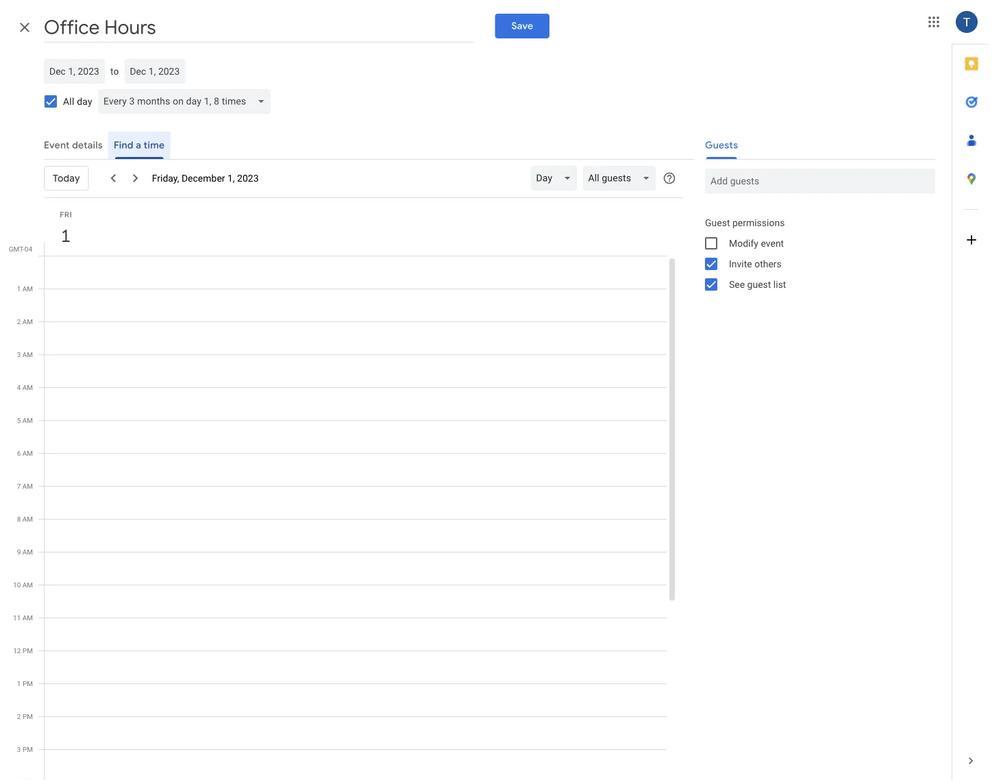 Task type: locate. For each thing, give the bounding box(es) containing it.
invite others
[[729, 258, 782, 269]]

am for 6 am
[[22, 449, 33, 457]]

am
[[22, 285, 33, 293], [22, 317, 33, 326], [22, 350, 33, 359], [22, 383, 33, 391], [22, 416, 33, 424], [22, 449, 33, 457], [22, 482, 33, 490], [22, 515, 33, 523], [22, 548, 33, 556], [22, 581, 33, 589], [22, 614, 33, 622]]

2 3 from the top
[[17, 745, 21, 753]]

6
[[17, 449, 21, 457]]

event
[[761, 238, 784, 249]]

pm down 1 pm
[[23, 712, 33, 721]]

1 down 12
[[17, 679, 21, 688]]

tab list
[[953, 45, 991, 742]]

cell
[[45, 256, 667, 780]]

End date text field
[[130, 63, 180, 80]]

friday,
[[152, 173, 179, 184]]

0 vertical spatial 1
[[60, 225, 70, 247]]

am right 5
[[22, 416, 33, 424]]

12
[[13, 647, 21, 655]]

9 am
[[17, 548, 33, 556]]

1 vertical spatial 2
[[17, 712, 21, 721]]

pm for 2 pm
[[23, 712, 33, 721]]

row
[[38, 256, 667, 780]]

list
[[774, 279, 787, 290]]

4 am from the top
[[22, 383, 33, 391]]

2 down 1 pm
[[17, 712, 21, 721]]

guest
[[748, 279, 772, 290]]

5 am
[[17, 416, 33, 424]]

gmt-04
[[9, 245, 32, 253]]

modify
[[729, 238, 759, 249]]

7 am from the top
[[22, 482, 33, 490]]

am for 1 am
[[22, 285, 33, 293]]

3 pm from the top
[[23, 712, 33, 721]]

fri
[[60, 210, 72, 219]]

pm for 1 pm
[[23, 679, 33, 688]]

invite
[[729, 258, 753, 269]]

pm for 12 pm
[[23, 647, 33, 655]]

0 vertical spatial 3
[[17, 350, 21, 359]]

3
[[17, 350, 21, 359], [17, 745, 21, 753]]

3 down the 2 pm
[[17, 745, 21, 753]]

modify event
[[729, 238, 784, 249]]

pm down the 2 pm
[[23, 745, 33, 753]]

am right 4
[[22, 383, 33, 391]]

pm
[[23, 647, 33, 655], [23, 679, 33, 688], [23, 712, 33, 721], [23, 745, 33, 753]]

cell inside 1 grid
[[45, 256, 667, 780]]

am up the 2 am
[[22, 285, 33, 293]]

2 pm
[[17, 712, 33, 721]]

None field
[[98, 89, 276, 114], [531, 166, 583, 191], [583, 166, 662, 191], [98, 89, 276, 114], [531, 166, 583, 191], [583, 166, 662, 191]]

3 up 4
[[17, 350, 21, 359]]

8
[[17, 515, 21, 523]]

1 am from the top
[[22, 285, 33, 293]]

9 am from the top
[[22, 548, 33, 556]]

am right 7
[[22, 482, 33, 490]]

am right 10
[[22, 581, 33, 589]]

6 am
[[17, 449, 33, 457]]

12 pm
[[13, 647, 33, 655]]

all
[[63, 96, 74, 107]]

10 am from the top
[[22, 581, 33, 589]]

today button
[[44, 162, 89, 195]]

am right 9
[[22, 548, 33, 556]]

2
[[17, 317, 21, 326], [17, 712, 21, 721]]

11 am
[[13, 614, 33, 622]]

guest permissions
[[705, 217, 785, 228]]

am for 10 am
[[22, 581, 33, 589]]

1 vertical spatial 1
[[17, 285, 21, 293]]

day
[[77, 96, 92, 107]]

1 for 1 pm
[[17, 679, 21, 688]]

1 am
[[17, 285, 33, 293]]

1 up the 2 am
[[17, 285, 21, 293]]

1
[[60, 225, 70, 247], [17, 285, 21, 293], [17, 679, 21, 688]]

5 am from the top
[[22, 416, 33, 424]]

2 am from the top
[[22, 317, 33, 326]]

0 vertical spatial 2
[[17, 317, 21, 326]]

pm right 12
[[23, 647, 33, 655]]

Title text field
[[44, 12, 474, 43]]

4 pm from the top
[[23, 745, 33, 753]]

permissions
[[733, 217, 785, 228]]

10 am
[[13, 581, 33, 589]]

04
[[25, 245, 32, 253]]

2 am
[[17, 317, 33, 326]]

3 for 3 pm
[[17, 745, 21, 753]]

am right '6'
[[22, 449, 33, 457]]

group
[[695, 213, 936, 295]]

1 down fri on the left of page
[[60, 225, 70, 247]]

today
[[53, 172, 80, 184]]

others
[[755, 258, 782, 269]]

1 3 from the top
[[17, 350, 21, 359]]

save
[[512, 20, 534, 32]]

am right 11
[[22, 614, 33, 622]]

december
[[182, 173, 225, 184]]

2 pm from the top
[[23, 679, 33, 688]]

2 up 3 am
[[17, 317, 21, 326]]

2 2 from the top
[[17, 712, 21, 721]]

1 grid
[[0, 198, 678, 780]]

1 pm from the top
[[23, 647, 33, 655]]

am up 3 am
[[22, 317, 33, 326]]

1 vertical spatial 3
[[17, 745, 21, 753]]

row inside 1 grid
[[38, 256, 667, 780]]

5
[[17, 416, 21, 424]]

1 2 from the top
[[17, 317, 21, 326]]

6 am from the top
[[22, 449, 33, 457]]

am right 8
[[22, 515, 33, 523]]

am for 3 am
[[22, 350, 33, 359]]

11 am from the top
[[22, 614, 33, 622]]

fri 1
[[60, 210, 72, 247]]

3 am from the top
[[22, 350, 33, 359]]

friday, december 1 element
[[50, 220, 82, 252]]

am for 7 am
[[22, 482, 33, 490]]

8 am
[[17, 515, 33, 523]]

9
[[17, 548, 21, 556]]

8 am from the top
[[22, 515, 33, 523]]

pm up the 2 pm
[[23, 679, 33, 688]]

2 vertical spatial 1
[[17, 679, 21, 688]]

am down the 2 am
[[22, 350, 33, 359]]



Task type: vqa. For each thing, say whether or not it's contained in the screenshot.
left Integrate
no



Task type: describe. For each thing, give the bounding box(es) containing it.
1 for 1 am
[[17, 285, 21, 293]]

am for 4 am
[[22, 383, 33, 391]]

guest
[[705, 217, 730, 228]]

am for 9 am
[[22, 548, 33, 556]]

save button
[[495, 14, 550, 38]]

am for 11 am
[[22, 614, 33, 622]]

2 for 2 pm
[[17, 712, 21, 721]]

7
[[17, 482, 21, 490]]

am for 5 am
[[22, 416, 33, 424]]

1 pm
[[17, 679, 33, 688]]

navigation toolbar
[[44, 159, 684, 198]]

am for 2 am
[[22, 317, 33, 326]]

all day
[[63, 96, 92, 107]]

1,
[[228, 173, 235, 184]]

3 am
[[17, 350, 33, 359]]

10
[[13, 581, 21, 589]]

2023
[[237, 173, 259, 184]]

1 inside fri 1
[[60, 225, 70, 247]]

11
[[13, 614, 21, 622]]

see guest list
[[729, 279, 787, 290]]

4 am
[[17, 383, 33, 391]]

pm for 3 pm
[[23, 745, 33, 753]]

gmt-
[[9, 245, 25, 253]]

4
[[17, 383, 21, 391]]

7 am
[[17, 482, 33, 490]]

am for 8 am
[[22, 515, 33, 523]]

2 for 2 am
[[17, 317, 21, 326]]

see
[[729, 279, 745, 290]]

3 pm
[[17, 745, 33, 753]]

Guests text field
[[711, 169, 930, 193]]

group containing guest permissions
[[695, 213, 936, 295]]

3 for 3 am
[[17, 350, 21, 359]]

friday, december 1, 2023
[[152, 173, 259, 184]]

Start date text field
[[49, 63, 99, 80]]

1 column header
[[44, 198, 667, 256]]

to
[[110, 65, 119, 77]]



